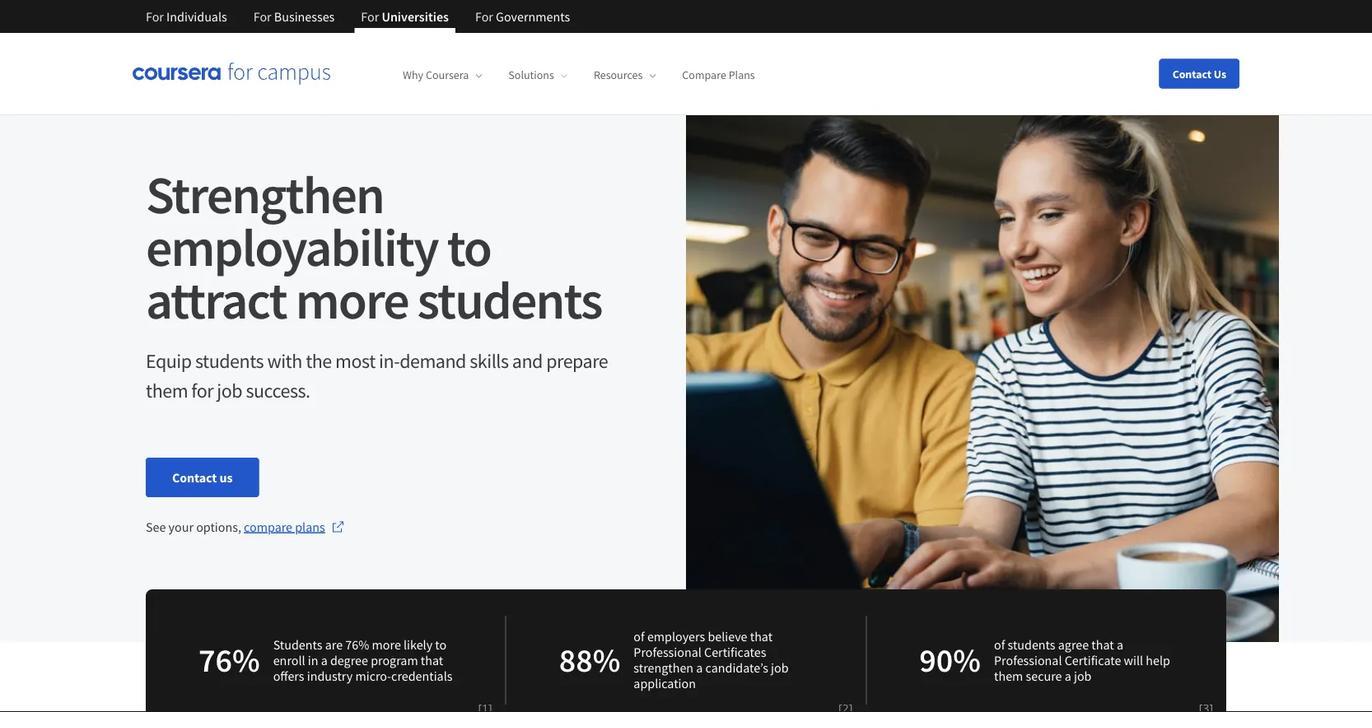 Task type: vqa. For each thing, say whether or not it's contained in the screenshot.
students related to 90%
yes



Task type: locate. For each thing, give the bounding box(es) containing it.
them inside of students agree that a professional certificate will help them secure a job
[[995, 668, 1024, 685]]

contact left us at the left
[[172, 470, 217, 486]]

strengthen
[[634, 660, 694, 677]]

prepare
[[547, 349, 608, 373]]

them
[[146, 378, 188, 403], [995, 668, 1024, 685]]

0 vertical spatial to
[[447, 214, 491, 280]]

attract
[[146, 267, 287, 333]]

0 horizontal spatial students
[[195, 349, 264, 373]]

that right "agree"
[[1092, 637, 1115, 653]]

job down "agree"
[[1074, 668, 1092, 685]]

1 horizontal spatial students
[[417, 267, 602, 333]]

to
[[447, 214, 491, 280], [435, 637, 447, 653]]

76% right are
[[345, 637, 369, 653]]

job inside of students agree that a professional certificate will help them secure a job
[[1074, 668, 1092, 685]]

contact
[[1173, 66, 1212, 81], [172, 470, 217, 486]]

0 horizontal spatial that
[[421, 653, 443, 669]]

of
[[634, 629, 645, 646], [995, 637, 1006, 653]]

76% left enroll
[[199, 640, 260, 681]]

professional inside of employers believe that professional certificates strengthen a candidate's job application
[[634, 645, 702, 661]]

job inside of employers believe that professional certificates strengthen a candidate's job application
[[771, 660, 789, 677]]

1 horizontal spatial that
[[750, 629, 773, 646]]

for businesses
[[254, 8, 335, 25]]

a right strengthen
[[697, 660, 703, 677]]

students
[[417, 267, 602, 333], [195, 349, 264, 373], [1008, 637, 1056, 653]]

agree
[[1059, 637, 1089, 653]]

likely
[[404, 637, 433, 653]]

to inside the strengthen employability to attract more students
[[447, 214, 491, 280]]

of inside of employers believe that professional certificates strengthen a candidate's job application
[[634, 629, 645, 646]]

for individuals
[[146, 8, 227, 25]]

students up secure
[[1008, 637, 1056, 653]]

1 vertical spatial them
[[995, 668, 1024, 685]]

them inside equip students with the most in-demand skills and prepare them for job success.
[[146, 378, 188, 403]]

application
[[634, 676, 696, 693]]

coursera
[[426, 68, 469, 83]]

that
[[750, 629, 773, 646], [1092, 637, 1115, 653], [421, 653, 443, 669]]

students up and
[[417, 267, 602, 333]]

more left likely
[[372, 637, 401, 653]]

students inside equip students with the most in-demand skills and prepare them for job success.
[[195, 349, 264, 373]]

students up for
[[195, 349, 264, 373]]

more up most
[[296, 267, 408, 333]]

76%
[[345, 637, 369, 653], [199, 640, 260, 681]]

4 for from the left
[[475, 8, 493, 25]]

of for 88%
[[634, 629, 645, 646]]

0 vertical spatial more
[[296, 267, 408, 333]]

2 for from the left
[[254, 8, 272, 25]]

that right believe
[[750, 629, 773, 646]]

0 vertical spatial them
[[146, 378, 188, 403]]

help
[[1146, 653, 1171, 669]]

most
[[335, 349, 376, 373]]

of students agree that a professional certificate will help them secure a job
[[995, 637, 1171, 685]]

1 vertical spatial contact
[[172, 470, 217, 486]]

for left individuals
[[146, 8, 164, 25]]

3 for from the left
[[361, 8, 379, 25]]

0 horizontal spatial of
[[634, 629, 645, 646]]

governments
[[496, 8, 570, 25]]

us
[[1214, 66, 1227, 81]]

professional up application
[[634, 645, 702, 661]]

why
[[403, 68, 424, 83]]

that inside of students agree that a professional certificate will help them secure a job
[[1092, 637, 1115, 653]]

them left secure
[[995, 668, 1024, 685]]

0 horizontal spatial job
[[217, 378, 242, 403]]

success.
[[246, 378, 310, 403]]

job right for
[[217, 378, 242, 403]]

students inside the strengthen employability to attract more students
[[417, 267, 602, 333]]

industry
[[307, 668, 353, 685]]

a right secure
[[1065, 668, 1072, 685]]

job for strengthen employability to attract more students
[[217, 378, 242, 403]]

of right 90%
[[995, 637, 1006, 653]]

job for 90%
[[1074, 668, 1092, 685]]

options,
[[196, 519, 241, 536]]

for left universities
[[361, 8, 379, 25]]

1 horizontal spatial job
[[771, 660, 789, 677]]

1 vertical spatial more
[[372, 637, 401, 653]]

of inside of students agree that a professional certificate will help them secure a job
[[995, 637, 1006, 653]]

enroll
[[273, 653, 305, 669]]

equip
[[146, 349, 192, 373]]

of employers believe that professional certificates strengthen a candidate's job application
[[634, 629, 789, 693]]

resources link
[[594, 68, 656, 83]]

1 horizontal spatial them
[[995, 668, 1024, 685]]

them down equip
[[146, 378, 188, 403]]

of left employers
[[634, 629, 645, 646]]

contact us button
[[1160, 59, 1240, 89]]

with
[[267, 349, 302, 373]]

students for 90%
[[1008, 637, 1056, 653]]

0 horizontal spatial professional
[[634, 645, 702, 661]]

a
[[1117, 637, 1124, 653], [321, 653, 328, 669], [697, 660, 703, 677], [1065, 668, 1072, 685]]

a inside of employers believe that professional certificates strengthen a candidate's job application
[[697, 660, 703, 677]]

job
[[217, 378, 242, 403], [771, 660, 789, 677], [1074, 668, 1092, 685]]

contact for contact us
[[1173, 66, 1212, 81]]

for left the businesses
[[254, 8, 272, 25]]

0 horizontal spatial contact
[[172, 470, 217, 486]]

1 horizontal spatial 76%
[[345, 637, 369, 653]]

equip students with the most in-demand skills and prepare them for job success.
[[146, 349, 608, 403]]

2 vertical spatial students
[[1008, 637, 1056, 653]]

2 horizontal spatial job
[[1074, 668, 1092, 685]]

1 horizontal spatial of
[[995, 637, 1006, 653]]

job right "candidate's"
[[771, 660, 789, 677]]

0 vertical spatial contact
[[1173, 66, 1212, 81]]

0 horizontal spatial them
[[146, 378, 188, 403]]

contact left us
[[1173, 66, 1212, 81]]

compare plans
[[683, 68, 755, 83]]

candidate's
[[706, 660, 769, 677]]

1 for from the left
[[146, 8, 164, 25]]

1 horizontal spatial contact
[[1173, 66, 1212, 81]]

students for strengthen employability to attract more students
[[195, 349, 264, 373]]

1 horizontal spatial professional
[[995, 653, 1063, 669]]

1 vertical spatial students
[[195, 349, 264, 373]]

for
[[146, 8, 164, 25], [254, 8, 272, 25], [361, 8, 379, 25], [475, 8, 493, 25]]

that inside of employers believe that professional certificates strengthen a candidate's job application
[[750, 629, 773, 646]]

contact us link
[[146, 458, 259, 498]]

that for 88%
[[750, 629, 773, 646]]

that right the program
[[421, 653, 443, 669]]

students inside of students agree that a professional certificate will help them secure a job
[[1008, 637, 1056, 653]]

job inside equip students with the most in-demand skills and prepare them for job success.
[[217, 378, 242, 403]]

for left governments
[[475, 8, 493, 25]]

plans
[[729, 68, 755, 83]]

0 vertical spatial students
[[417, 267, 602, 333]]

more
[[296, 267, 408, 333], [372, 637, 401, 653]]

1 vertical spatial to
[[435, 637, 447, 653]]

in-
[[379, 349, 400, 373]]

2 horizontal spatial students
[[1008, 637, 1056, 653]]

a right in
[[321, 653, 328, 669]]

contact inside button
[[1173, 66, 1212, 81]]

solutions
[[509, 68, 554, 83]]

professional
[[634, 645, 702, 661], [995, 653, 1063, 669]]

credentials
[[391, 668, 453, 685]]

2 horizontal spatial that
[[1092, 637, 1115, 653]]

professional left certificate
[[995, 653, 1063, 669]]



Task type: describe. For each thing, give the bounding box(es) containing it.
and
[[512, 349, 543, 373]]

0 horizontal spatial 76%
[[199, 640, 260, 681]]

the
[[306, 349, 332, 373]]

will
[[1124, 653, 1144, 669]]

88%
[[559, 640, 621, 681]]

secure
[[1026, 668, 1063, 685]]

professional inside of students agree that a professional certificate will help them secure a job
[[995, 653, 1063, 669]]

that for 90%
[[1092, 637, 1115, 653]]

contact for contact us
[[172, 470, 217, 486]]

solutions link
[[509, 68, 568, 83]]

certificates
[[705, 645, 767, 661]]

students
[[273, 637, 323, 653]]

why coursera
[[403, 68, 469, 83]]

micro-
[[356, 668, 391, 685]]

a inside students are 76% more likely to enroll in a degree program that offers industry micro-credentials
[[321, 653, 328, 669]]

that inside students are 76% more likely to enroll in a degree program that offers industry micro-credentials
[[421, 653, 443, 669]]

to inside students are 76% more likely to enroll in a degree program that offers industry micro-credentials
[[435, 637, 447, 653]]

in
[[308, 653, 318, 669]]

for
[[191, 378, 213, 403]]

students are 76% more likely to enroll in a degree program that offers industry micro-credentials
[[273, 637, 453, 685]]

contact us
[[1173, 66, 1227, 81]]

compare plans
[[244, 519, 325, 536]]

for governments
[[475, 8, 570, 25]]

believe
[[708, 629, 748, 646]]

strengthen
[[146, 161, 384, 227]]

individuals
[[167, 8, 227, 25]]

more inside the strengthen employability to attract more students
[[296, 267, 408, 333]]

us
[[220, 470, 233, 486]]

universities
[[382, 8, 449, 25]]

businesses
[[274, 8, 335, 25]]

strengthen employability to attract more students
[[146, 161, 602, 333]]

are
[[325, 637, 343, 653]]

your
[[169, 519, 194, 536]]

for for individuals
[[146, 8, 164, 25]]

for for businesses
[[254, 8, 272, 25]]

degree
[[330, 653, 368, 669]]

more inside students are 76% more likely to enroll in a degree program that offers industry micro-credentials
[[372, 637, 401, 653]]

coursera for campus image
[[133, 62, 330, 85]]

compare
[[244, 519, 293, 536]]

compare plans link
[[683, 68, 755, 83]]

for for universities
[[361, 8, 379, 25]]

90%
[[920, 640, 981, 681]]

compare
[[683, 68, 727, 83]]

employers
[[648, 629, 706, 646]]

of for 90%
[[995, 637, 1006, 653]]

skills
[[470, 349, 509, 373]]

a left will
[[1117, 637, 1124, 653]]

76% inside students are 76% more likely to enroll in a degree program that offers industry micro-credentials
[[345, 637, 369, 653]]

why coursera link
[[403, 68, 482, 83]]

plans
[[295, 519, 325, 536]]

for universities
[[361, 8, 449, 25]]

see your options,
[[146, 519, 244, 536]]

certificate
[[1065, 653, 1122, 669]]

demand
[[400, 349, 466, 373]]

contact us
[[172, 470, 233, 486]]

offers
[[273, 668, 305, 685]]

compare plans link
[[244, 517, 345, 537]]

employability
[[146, 214, 438, 280]]

for for governments
[[475, 8, 493, 25]]

resources
[[594, 68, 643, 83]]

see
[[146, 519, 166, 536]]

banner navigation
[[133, 0, 583, 33]]

program
[[371, 653, 418, 669]]



